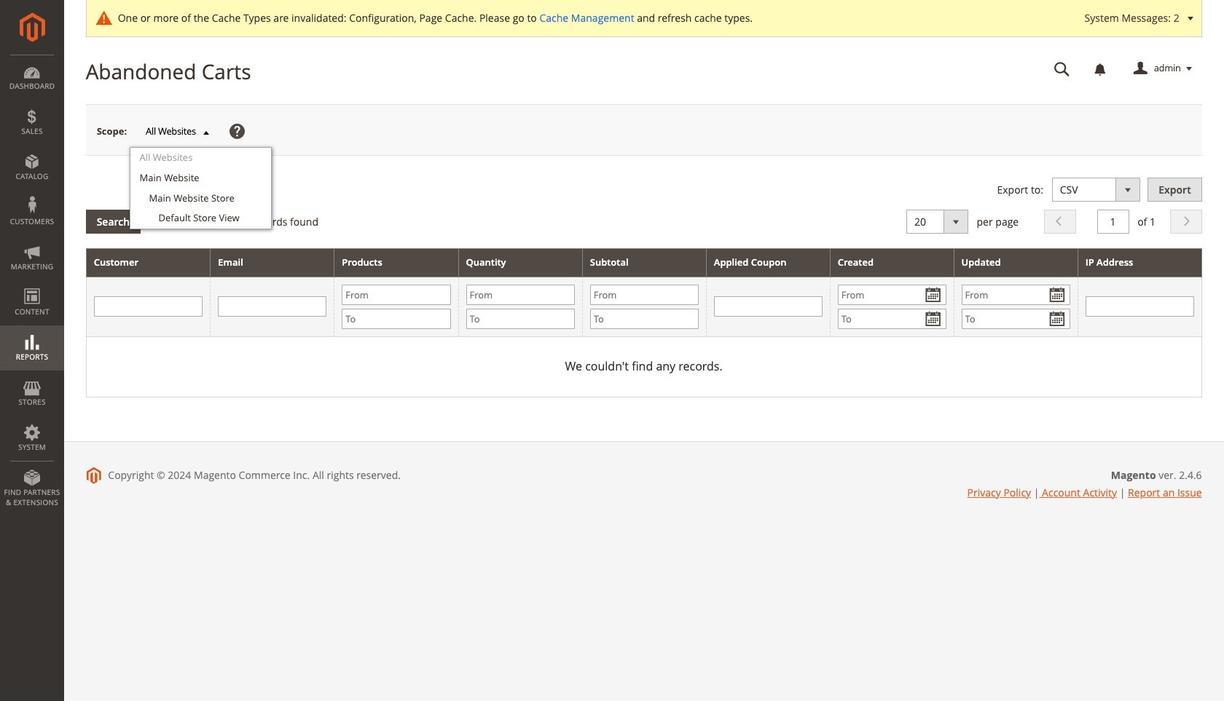 Task type: describe. For each thing, give the bounding box(es) containing it.
to text field for second from text field from the left
[[838, 309, 946, 329]]

1 from text field from the left
[[590, 285, 699, 305]]

1 from text field from the left
[[342, 285, 451, 305]]

to text field for 1st from text box from the left
[[342, 309, 451, 329]]

2 from text field from the left
[[466, 285, 575, 305]]



Task type: locate. For each thing, give the bounding box(es) containing it.
1 horizontal spatial to text field
[[466, 309, 575, 329]]

From text field
[[342, 285, 451, 305], [466, 285, 575, 305]]

2 horizontal spatial from text field
[[961, 285, 1070, 305]]

1 to text field from the left
[[590, 309, 699, 329]]

2 to text field from the left
[[466, 309, 575, 329]]

1 to text field from the left
[[342, 309, 451, 329]]

magento admin panel image
[[19, 12, 45, 42]]

to text field for 3rd from text field from right
[[590, 309, 699, 329]]

To text field
[[590, 309, 699, 329], [838, 309, 946, 329], [961, 309, 1070, 329]]

2 to text field from the left
[[838, 309, 946, 329]]

To text field
[[342, 309, 451, 329], [466, 309, 575, 329]]

3 to text field from the left
[[961, 309, 1070, 329]]

None text field
[[1044, 56, 1080, 82]]

0 horizontal spatial to text field
[[342, 309, 451, 329]]

None text field
[[1097, 210, 1129, 234], [94, 297, 203, 317], [218, 297, 327, 317], [714, 297, 822, 317], [1085, 297, 1194, 317], [1097, 210, 1129, 234], [94, 297, 203, 317], [218, 297, 327, 317], [714, 297, 822, 317], [1085, 297, 1194, 317]]

2 from text field from the left
[[838, 285, 946, 305]]

1 horizontal spatial to text field
[[838, 309, 946, 329]]

to text field for first from text field from right
[[961, 309, 1070, 329]]

0 horizontal spatial from text field
[[342, 285, 451, 305]]

1 horizontal spatial from text field
[[838, 285, 946, 305]]

to text field for 2nd from text box from left
[[466, 309, 575, 329]]

0 horizontal spatial to text field
[[590, 309, 699, 329]]

menu bar
[[0, 55, 64, 515]]

1 horizontal spatial from text field
[[466, 285, 575, 305]]

3 from text field from the left
[[961, 285, 1070, 305]]

From text field
[[590, 285, 699, 305], [838, 285, 946, 305], [961, 285, 1070, 305]]

0 horizontal spatial from text field
[[590, 285, 699, 305]]

2 horizontal spatial to text field
[[961, 309, 1070, 329]]



